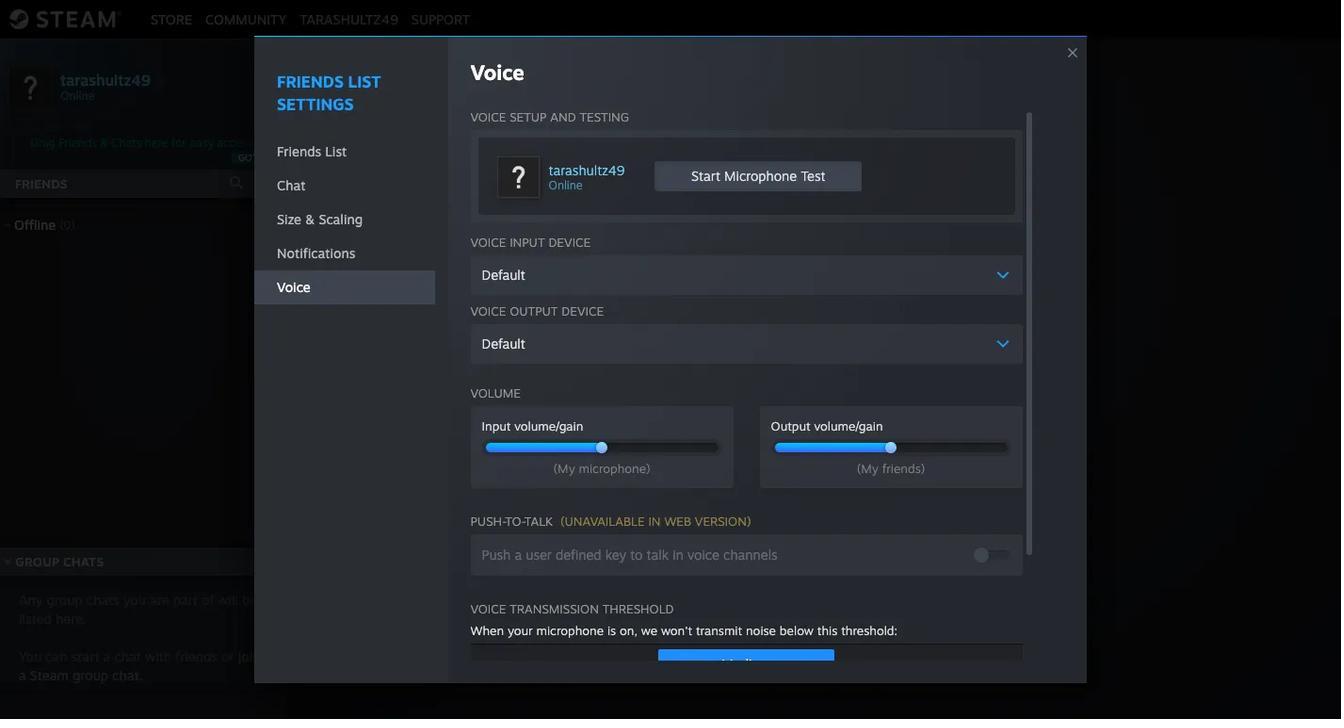 Task type: vqa. For each thing, say whether or not it's contained in the screenshot.
START MICROPHONE TEST Button
yes



Task type: locate. For each thing, give the bounding box(es) containing it.
store link
[[144, 11, 199, 27]]

(my friends)
[[857, 461, 926, 476]]

output down voice input device
[[510, 304, 558, 319]]

volume/gain down click a friend or group chat to start!
[[815, 419, 884, 434]]

0 vertical spatial output
[[510, 304, 558, 319]]

to
[[888, 388, 903, 407], [631, 547, 643, 563]]

to left start!
[[888, 388, 903, 407]]

tarashultz49 up drag friends & chats here for easy access
[[60, 70, 151, 89]]

& left here
[[100, 136, 108, 150]]

list down settings
[[325, 143, 347, 159]]

to right key
[[631, 547, 643, 563]]

group up any
[[15, 554, 59, 569]]

default down voice output device
[[482, 336, 526, 352]]

below
[[780, 623, 814, 638]]

chats left here
[[112, 136, 142, 150]]

chat up output volume/gain
[[851, 388, 884, 407]]

threshold:
[[842, 623, 898, 638]]

search my friends list image
[[228, 174, 245, 191]]

1 vertical spatial &
[[305, 211, 315, 227]]

1 volume/gain from the left
[[515, 419, 584, 434]]

0 vertical spatial default
[[482, 267, 526, 283]]

a left chat
[[103, 648, 111, 664]]

push a user defined key to talk in voice channels
[[482, 547, 778, 563]]

chats up chats
[[63, 554, 104, 569]]

a inside join a steam group chat.
[[19, 667, 26, 683]]

voice up voice output device
[[471, 235, 506, 250]]

0 horizontal spatial or
[[221, 648, 234, 664]]

join a steam group chat.
[[19, 648, 261, 683]]

here
[[145, 136, 168, 150]]

setup
[[510, 109, 547, 125]]

default for output
[[482, 336, 526, 352]]

tarashultz49 up friends list settings at the top
[[300, 11, 398, 27]]

2 horizontal spatial tarashultz49
[[549, 162, 625, 178]]

or
[[785, 388, 800, 407], [221, 648, 234, 664]]

device
[[549, 235, 591, 250], [562, 304, 604, 319]]

can
[[45, 648, 67, 664]]

chat.
[[112, 667, 143, 683]]

2 volume/gain from the left
[[815, 419, 884, 434]]

0 vertical spatial device
[[549, 235, 591, 250]]

a down you
[[19, 667, 26, 683]]

1 horizontal spatial in
[[673, 547, 684, 563]]

volume/gain for input volume/gain
[[515, 419, 584, 434]]

voice inside the voice transmission threshold when your microphone is on, we won't transmit noise below this threshold:
[[471, 601, 506, 616]]

default for input
[[482, 267, 526, 283]]

1 horizontal spatial list
[[348, 72, 381, 92]]

1 horizontal spatial chats
[[112, 136, 142, 150]]

in left voice
[[673, 547, 684, 563]]

in
[[649, 514, 661, 529], [673, 547, 684, 563]]

0 vertical spatial chat
[[277, 177, 306, 193]]

1 vertical spatial default
[[482, 336, 526, 352]]

voice
[[688, 547, 720, 563]]

list inside friends list settings
[[348, 72, 381, 92]]

input up voice output device
[[510, 235, 545, 250]]

voice up 'when'
[[471, 601, 506, 616]]

1 default from the top
[[482, 267, 526, 283]]

default down voice input device
[[482, 267, 526, 283]]

2 default from the top
[[482, 336, 526, 352]]

testing
[[580, 109, 630, 125]]

0 vertical spatial to
[[888, 388, 903, 407]]

group up output volume/gain
[[804, 388, 847, 407]]

talk left (
[[525, 514, 553, 529]]

for
[[171, 136, 186, 150]]

group down start
[[73, 667, 108, 683]]

1 vertical spatial output
[[771, 419, 811, 434]]

friends list settings
[[277, 72, 381, 114]]

0 vertical spatial group
[[47, 592, 83, 608]]

input
[[510, 235, 545, 250], [482, 419, 511, 434]]

group up here.
[[47, 592, 83, 608]]

voice down voice input device
[[471, 304, 506, 319]]

transmit
[[696, 623, 743, 638]]

a
[[724, 388, 733, 407], [515, 547, 522, 563], [103, 648, 111, 664], [19, 667, 26, 683]]

collapse chats list image
[[0, 558, 22, 566]]

channels
[[724, 547, 778, 563]]

tarashultz49 down testing
[[549, 162, 625, 178]]

& right size at the top left of the page
[[305, 211, 315, 227]]

2 (my from the left
[[857, 461, 879, 476]]

0 vertical spatial chats
[[112, 136, 142, 150]]

a for steam
[[19, 667, 26, 683]]

1 horizontal spatial &
[[305, 211, 315, 227]]

click a friend or group chat to start!
[[686, 388, 944, 407]]

default
[[482, 267, 526, 283], [482, 336, 526, 352]]

1 horizontal spatial (my
[[857, 461, 879, 476]]

part
[[173, 592, 198, 608]]

settings
[[277, 94, 354, 114]]

in left web
[[649, 514, 661, 529]]

0 vertical spatial input
[[510, 235, 545, 250]]

offline
[[14, 217, 56, 233]]

friends for friends list settings
[[277, 72, 344, 92]]

start microphone test
[[692, 168, 826, 184]]

device down online
[[549, 235, 591, 250]]

output
[[510, 304, 558, 319], [771, 419, 811, 434]]

volume/gain
[[515, 419, 584, 434], [815, 419, 884, 434]]

are
[[150, 592, 169, 608]]

1 horizontal spatial to
[[888, 388, 903, 407]]

0 vertical spatial or
[[785, 388, 800, 407]]

1 (my from the left
[[554, 461, 576, 476]]

0 horizontal spatial talk
[[525, 514, 553, 529]]

high
[[915, 664, 943, 680]]

friends down drag
[[15, 176, 68, 191]]

chat
[[114, 648, 141, 664]]

0 horizontal spatial volume/gain
[[515, 419, 584, 434]]

unavailable
[[565, 514, 645, 529]]

or left join
[[221, 648, 234, 664]]

1 horizontal spatial volume/gain
[[815, 419, 884, 434]]

we
[[642, 623, 658, 638]]

0 vertical spatial list
[[348, 72, 381, 92]]

device down voice input device
[[562, 304, 604, 319]]

1 vertical spatial talk
[[647, 547, 669, 563]]

friends up settings
[[277, 72, 344, 92]]

1 vertical spatial chats
[[63, 554, 104, 569]]

1 horizontal spatial chat
[[851, 388, 884, 407]]

talk down web
[[647, 547, 669, 563]]

talk
[[525, 514, 553, 529], [647, 547, 669, 563]]

0 horizontal spatial group
[[15, 554, 59, 569]]

1 horizontal spatial or
[[785, 388, 800, 407]]

1 vertical spatial to
[[631, 547, 643, 563]]

friends up add a friend icon
[[277, 143, 322, 159]]

0 horizontal spatial to
[[631, 547, 643, 563]]

output down click a friend or group chat to start!
[[771, 419, 811, 434]]

start
[[71, 648, 100, 664]]

join a steam group chat. link
[[19, 648, 261, 683]]

0 horizontal spatial list
[[325, 143, 347, 159]]

access
[[217, 136, 252, 150]]

1 vertical spatial group
[[15, 554, 59, 569]]

device for voice output device
[[562, 304, 604, 319]]

input down volume
[[482, 419, 511, 434]]

0 vertical spatial tarashultz49
[[300, 11, 398, 27]]

microphone)
[[579, 461, 651, 476]]

0 horizontal spatial tarashultz49
[[60, 70, 151, 89]]

voice left 'setup'
[[471, 109, 506, 125]]

friends inside friends list settings
[[277, 72, 344, 92]]

support link
[[405, 11, 477, 27]]

a for friend
[[724, 388, 733, 407]]

with
[[145, 648, 172, 664]]

chats
[[86, 592, 120, 608]]

this
[[818, 623, 838, 638]]

(my left friends)
[[857, 461, 879, 476]]

1 horizontal spatial tarashultz49
[[300, 11, 398, 27]]

1 vertical spatial chat
[[851, 388, 884, 407]]

&
[[100, 136, 108, 150], [305, 211, 315, 227]]

microphone
[[537, 623, 604, 638]]

volume/gain down volume
[[515, 419, 584, 434]]

1 horizontal spatial group
[[804, 388, 847, 407]]

a right click
[[724, 388, 733, 407]]

drag friends & chats here for easy access
[[31, 136, 252, 150]]

0 horizontal spatial &
[[100, 136, 108, 150]]

1 vertical spatial group
[[73, 667, 108, 683]]

user
[[526, 547, 552, 563]]

0 vertical spatial group
[[804, 388, 847, 407]]

1 vertical spatial list
[[325, 143, 347, 159]]

scaling
[[319, 211, 363, 227]]

chat up size at the top left of the page
[[277, 177, 306, 193]]

microphone
[[725, 168, 798, 184]]

(my left the microphone)
[[554, 461, 576, 476]]

0 vertical spatial in
[[649, 514, 661, 529]]

won't
[[661, 623, 693, 638]]

medium high
[[722, 656, 943, 680]]

create a group chat image
[[257, 551, 276, 570]]

a left the 'user'
[[515, 547, 522, 563]]

output volume/gain
[[771, 419, 884, 434]]

input volume/gain
[[482, 419, 584, 434]]

list up settings
[[348, 72, 381, 92]]

0 horizontal spatial (my
[[554, 461, 576, 476]]

)
[[747, 514, 752, 529]]

0 horizontal spatial chats
[[63, 554, 104, 569]]

version
[[695, 514, 747, 529]]

1 vertical spatial device
[[562, 304, 604, 319]]

1 horizontal spatial talk
[[647, 547, 669, 563]]

voice
[[471, 60, 525, 85], [471, 109, 506, 125], [471, 235, 506, 250], [277, 279, 311, 295], [471, 304, 506, 319], [471, 601, 506, 616]]

community
[[205, 11, 287, 27]]

or right friend
[[785, 388, 800, 407]]

0 vertical spatial talk
[[525, 514, 553, 529]]



Task type: describe. For each thing, give the bounding box(es) containing it.
voice input device
[[471, 235, 591, 250]]

(my for (my microphone)
[[554, 461, 576, 476]]

start!
[[907, 388, 944, 407]]

start
[[692, 168, 721, 184]]

you
[[123, 592, 146, 608]]

any group chats you are part of will be listed here.
[[19, 592, 258, 627]]

add a friend image
[[256, 172, 277, 193]]

friends for friends list
[[277, 143, 322, 159]]

list for friends list
[[325, 143, 347, 159]]

1 vertical spatial or
[[221, 648, 234, 664]]

voice for setup
[[471, 109, 506, 125]]

voice for output
[[471, 304, 506, 319]]

voice up 'setup'
[[471, 60, 525, 85]]

size & scaling
[[277, 211, 363, 227]]

0 vertical spatial &
[[100, 136, 108, 150]]

friends)
[[883, 461, 926, 476]]

listed
[[19, 611, 52, 627]]

defined
[[556, 547, 602, 563]]

a for user
[[515, 547, 522, 563]]

medium
[[722, 656, 772, 672]]

be
[[242, 592, 258, 608]]

friends
[[175, 648, 218, 664]]

group chats
[[15, 554, 104, 569]]

0 horizontal spatial chat
[[277, 177, 306, 193]]

friends right drag
[[59, 136, 97, 150]]

steam
[[30, 667, 69, 683]]

to-
[[505, 514, 525, 529]]

noise
[[746, 623, 777, 638]]

1 vertical spatial tarashultz49
[[60, 70, 151, 89]]

support
[[412, 11, 470, 27]]

key
[[606, 547, 627, 563]]

your
[[508, 623, 533, 638]]

easy
[[190, 136, 214, 150]]

store
[[151, 11, 192, 27]]

(
[[561, 514, 565, 529]]

voice transmission threshold when your microphone is on, we won't transmit noise below this threshold:
[[471, 601, 898, 638]]

drag
[[31, 136, 55, 150]]

voice for transmission
[[471, 601, 506, 616]]

any
[[19, 592, 43, 608]]

notifications
[[277, 245, 356, 261]]

0 horizontal spatial output
[[510, 304, 558, 319]]

is
[[608, 623, 617, 638]]

start microphone test button
[[655, 161, 863, 191]]

voice setup and testing
[[471, 109, 630, 125]]

join
[[238, 648, 261, 664]]

tarashultz49 link
[[293, 11, 405, 27]]

here.
[[56, 611, 87, 627]]

tarashultz49 online
[[549, 162, 625, 192]]

(my for (my friends)
[[857, 461, 879, 476]]

you can start a chat with friends or
[[19, 648, 238, 664]]

voice down notifications
[[277, 279, 311, 295]]

push-
[[471, 514, 505, 529]]

voice for input
[[471, 235, 506, 250]]

online
[[549, 178, 583, 192]]

1 horizontal spatial output
[[771, 419, 811, 434]]

(my microphone)
[[554, 461, 651, 476]]

friends list
[[277, 143, 347, 159]]

you
[[19, 648, 42, 664]]

volume
[[471, 386, 521, 401]]

when
[[471, 623, 504, 638]]

and
[[551, 109, 576, 125]]

of
[[202, 592, 214, 608]]

voice output device
[[471, 304, 604, 319]]

will
[[218, 592, 238, 608]]

on,
[[620, 623, 638, 638]]

test
[[801, 168, 826, 184]]

volume/gain for output volume/gain
[[815, 419, 884, 434]]

1 vertical spatial in
[[673, 547, 684, 563]]

device for voice input device
[[549, 235, 591, 250]]

1 vertical spatial input
[[482, 419, 511, 434]]

transmission
[[510, 601, 599, 616]]

group inside any group chats you are part of will be listed here.
[[47, 592, 83, 608]]

size
[[277, 211, 302, 227]]

0 horizontal spatial in
[[649, 514, 661, 529]]

push
[[482, 547, 511, 563]]

list for friends list settings
[[348, 72, 381, 92]]

off
[[555, 664, 574, 680]]

2 vertical spatial tarashultz49
[[549, 162, 625, 178]]

web
[[665, 514, 692, 529]]

threshold
[[603, 601, 674, 616]]

group inside join a steam group chat.
[[73, 667, 108, 683]]

community link
[[199, 11, 293, 27]]

click
[[686, 388, 720, 407]]

manage friends list settings image
[[260, 76, 279, 95]]

friend
[[737, 388, 781, 407]]

friends for friends
[[15, 176, 68, 191]]

push-to-talk ( unavailable in web version )
[[471, 514, 752, 529]]



